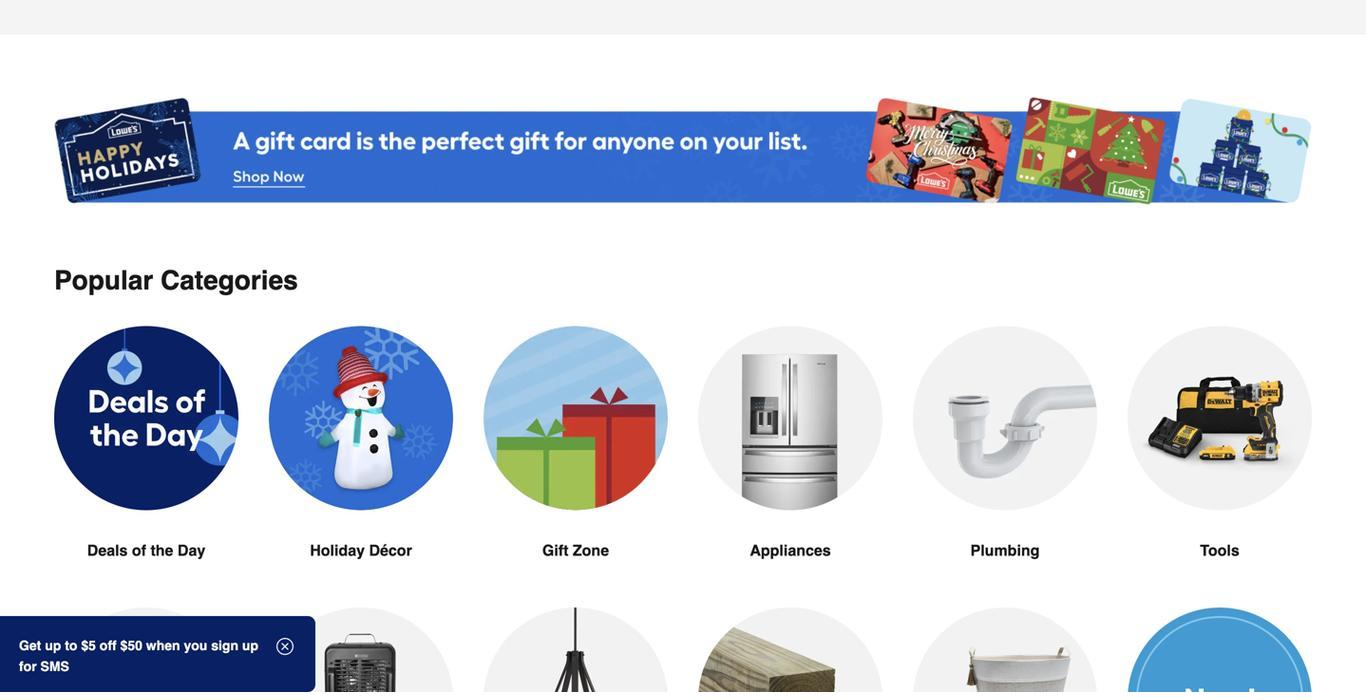 Task type: vqa. For each thing, say whether or not it's contained in the screenshot.
the bottom 12-
no



Task type: describe. For each thing, give the bounding box(es) containing it.
a gift card is the perfect gift for anyone on your list. shop now. image
[[54, 92, 1312, 212]]

to
[[65, 638, 77, 654]]

a stainless french door refrigerator with a bottom freezer and middle storage drawer. image
[[698, 326, 883, 511]]

holiday décor link
[[269, 326, 453, 608]]

day
[[178, 542, 205, 560]]

off
[[100, 638, 117, 654]]

for
[[19, 659, 37, 675]]

2 up from the left
[[242, 638, 258, 654]]

sms
[[40, 659, 69, 675]]

deals of the day
[[87, 542, 205, 560]]

you
[[184, 638, 207, 654]]

a white p v c p-trap. image
[[913, 326, 1097, 511]]

gift
[[542, 542, 569, 560]]

$5
[[81, 638, 96, 654]]

the
[[151, 542, 173, 560]]

appliances link
[[698, 326, 883, 608]]

tools link
[[1128, 326, 1312, 608]]

an end section of a four-by-four pressure treated post. image
[[698, 608, 883, 693]]

plumbing link
[[913, 326, 1097, 608]]

get
[[19, 638, 41, 654]]

deals of the day icon. image
[[54, 326, 238, 511]]

deals of the day link
[[54, 326, 238, 608]]



Task type: locate. For each thing, give the bounding box(es) containing it.
$50
[[120, 638, 142, 654]]

appliances
[[750, 542, 831, 560]]

décor
[[369, 542, 412, 560]]

of
[[132, 542, 146, 560]]

popular categories
[[54, 265, 298, 296]]

up right sign on the left bottom of the page
[[242, 638, 258, 654]]

a dewalt cordless drill with batteries, a charger and a soft case. image
[[1128, 326, 1312, 511]]

popular
[[54, 265, 153, 296]]

0 horizontal spatial up
[[45, 638, 61, 654]]

when
[[146, 638, 180, 654]]

a black indoor utility heater with a thermostat. image
[[269, 608, 453, 693]]

gift zone
[[542, 542, 609, 560]]

up
[[45, 638, 61, 654], [242, 638, 258, 654]]

sign
[[211, 638, 239, 654]]

get up to $5 off $50 when you sign up for sms
[[19, 638, 258, 675]]

zone
[[573, 542, 609, 560]]

an icon of red and green wrapped gifts. image
[[484, 326, 668, 511]]

gift zone link
[[484, 326, 668, 608]]

a 5-light black metal and wood chandelier. image
[[484, 608, 668, 693]]

holiday
[[310, 542, 365, 560]]

holiday décor
[[310, 542, 412, 560]]

1 up from the left
[[45, 638, 61, 654]]

a gray fabric storage basket with a white liner and a taupe, blue and green lumbar pillow. image
[[913, 608, 1097, 693]]

a blue 2-door bathroom vanity with a white top, gold faucet and gold hardware. image
[[54, 608, 238, 693]]

new. image
[[1128, 608, 1312, 693]]

tools
[[1200, 542, 1240, 560]]

up left to
[[45, 638, 61, 654]]

an inflatable snowman decoration with a red-and-white striped hat, blue mittens and a blue scarf. image
[[269, 326, 453, 511]]

deals
[[87, 542, 128, 560]]

plumbing
[[971, 542, 1040, 560]]

categories
[[161, 265, 298, 296]]

1 horizontal spatial up
[[242, 638, 258, 654]]



